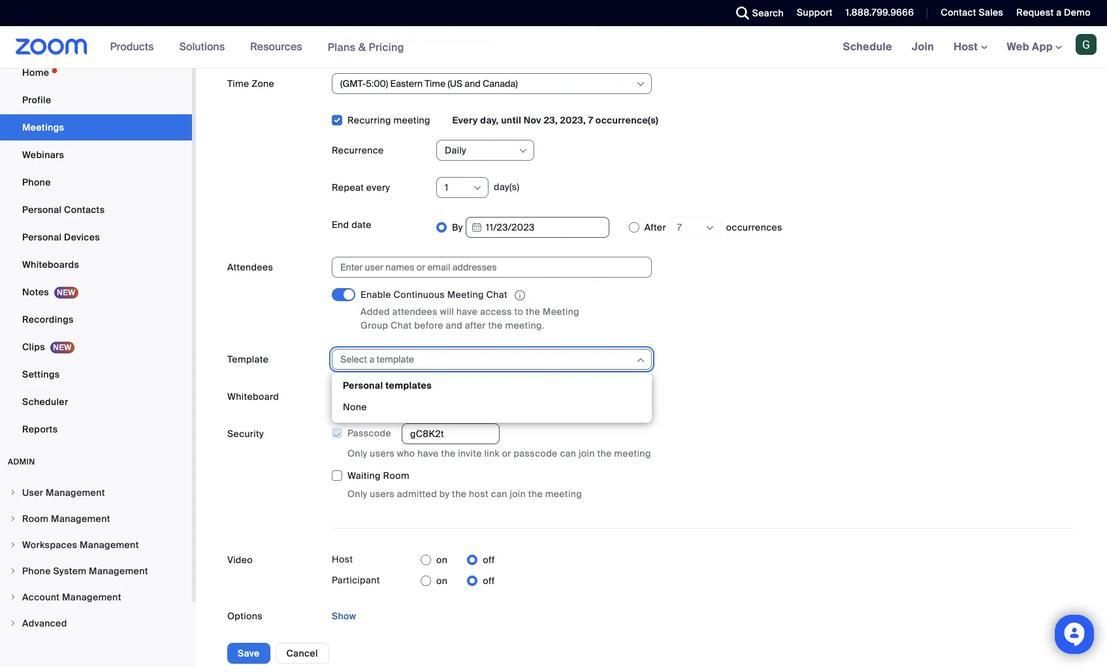 Task type: describe. For each thing, give the bounding box(es) containing it.
invite
[[458, 448, 482, 460]]

attendees
[[393, 306, 438, 318]]

management for account management
[[62, 592, 121, 604]]

resources button
[[250, 26, 308, 68]]

every
[[453, 114, 478, 126]]

products
[[110, 40, 154, 54]]

pricing
[[369, 40, 405, 54]]

meetings link
[[0, 115, 192, 141]]

room management
[[22, 513, 110, 525]]

sales
[[979, 7, 1004, 18]]

solutions
[[179, 40, 225, 54]]

need
[[342, 35, 367, 46]]

search button
[[727, 0, 788, 26]]

recordings link
[[0, 307, 192, 333]]

7 button
[[678, 218, 717, 237]]

cancel button
[[276, 643, 329, 664]]

repeat every
[[332, 182, 390, 193]]

host button
[[954, 40, 988, 54]]

now
[[468, 35, 488, 46]]

plan
[[399, 21, 419, 33]]

occurrences
[[727, 222, 783, 233]]

scheduler
[[22, 396, 68, 408]]

web app
[[1008, 40, 1054, 54]]

who
[[397, 448, 415, 460]]

notes link
[[0, 279, 192, 306]]

only users admitted by the host can join the meeting
[[348, 489, 582, 500]]

banner containing products
[[0, 26, 1108, 69]]

day(s)
[[494, 181, 520, 193]]

by
[[452, 222, 463, 233]]

added
[[361, 306, 390, 318]]

home
[[22, 67, 49, 79]]

added attendees will have access to the meeting group chat before and after the meeting.
[[361, 306, 580, 332]]

&
[[359, 40, 366, 54]]

admin
[[8, 457, 35, 468]]

settings link
[[0, 362, 192, 388]]

waiting room
[[348, 470, 410, 482]]

zoom logo image
[[16, 39, 87, 55]]

meeting inside added attendees will have access to the meeting group chat before and after the meeting.
[[543, 306, 580, 318]]

meetings
[[22, 122, 64, 134]]

none text field inside security group
[[402, 424, 500, 445]]

enable continuous meeting chat application
[[361, 288, 609, 303]]

support
[[797, 7, 833, 18]]

phone for phone system management
[[22, 566, 51, 577]]

2023,
[[560, 114, 586, 126]]

profile link
[[0, 87, 192, 113]]

search
[[753, 7, 784, 19]]

solutions button
[[179, 26, 231, 68]]

product information navigation
[[100, 26, 414, 69]]

enable continuous meeting chat
[[361, 289, 508, 301]]

room management menu item
[[0, 507, 192, 532]]

right image for user
[[9, 489, 17, 497]]

learn more about enable continuous meeting chat image
[[511, 290, 529, 301]]

more
[[369, 35, 392, 46]]

host
[[469, 489, 489, 500]]

account management
[[22, 592, 121, 604]]

personal
[[8, 36, 52, 47]]

off for host
[[483, 555, 495, 566]]

time zone
[[227, 78, 275, 90]]

schedule link
[[834, 26, 903, 68]]

7 inside popup button
[[678, 222, 683, 233]]

list box containing personal templates
[[335, 376, 649, 420]]

meeting inside application
[[448, 289, 484, 301]]

save button
[[227, 643, 270, 664]]

end date
[[332, 219, 372, 231]]

23,
[[544, 114, 558, 126]]

daily button
[[445, 141, 518, 160]]

save
[[238, 648, 260, 660]]

settings
[[22, 369, 60, 381]]

1.888.799.9666
[[846, 7, 915, 18]]

management for user management
[[46, 487, 105, 499]]

right image inside advanced menu item
[[9, 620, 17, 628]]

1
[[445, 182, 449, 193]]

participant option group
[[421, 571, 495, 592]]

show options image for day(s)
[[473, 183, 483, 193]]

attendees
[[227, 261, 273, 273]]

0 horizontal spatial 7
[[589, 114, 594, 126]]

meeting. inside your current plan can only support 40 minutes per meeting. need more time? upgrade now
[[568, 21, 607, 33]]

clips
[[22, 341, 45, 353]]

add whiteboard
[[357, 391, 433, 403]]

recordings
[[22, 314, 74, 326]]

meeting. inside added attendees will have access to the meeting group chat before and after the meeting.
[[505, 320, 545, 332]]

1 whiteboard from the left
[[227, 391, 279, 403]]

2 horizontal spatial can
[[560, 448, 577, 460]]

room inside security group
[[383, 470, 410, 482]]

chat inside application
[[487, 289, 508, 301]]

0 horizontal spatial meeting
[[394, 114, 431, 126]]

before
[[414, 320, 444, 332]]

plans
[[328, 40, 356, 54]]

notes
[[22, 287, 49, 298]]

workspaces
[[22, 540, 77, 551]]

profile
[[22, 94, 51, 106]]

your
[[342, 21, 362, 33]]

management for workspaces management
[[80, 540, 139, 551]]

contact
[[941, 7, 977, 18]]

0 horizontal spatial host
[[332, 554, 353, 565]]

on for participant
[[437, 575, 448, 587]]

only
[[440, 21, 458, 33]]

1 vertical spatial meeting
[[615, 448, 651, 460]]

user management
[[22, 487, 105, 499]]

nov
[[524, 114, 542, 126]]

home link
[[0, 60, 192, 86]]

by
[[440, 489, 450, 500]]

minutes
[[512, 21, 548, 33]]

off for participant
[[483, 575, 495, 587]]

admin menu menu
[[0, 481, 192, 638]]

cancel
[[287, 648, 318, 660]]

show options image for occurrences
[[705, 223, 716, 233]]

phone system management
[[22, 566, 148, 577]]

enable
[[361, 289, 391, 301]]

upgrade
[[427, 35, 466, 46]]

your current plan can only support 40 minutes per meeting. need more time? upgrade now
[[342, 21, 607, 46]]

chat inside added attendees will have access to the meeting group chat before and after the meeting.
[[391, 320, 412, 332]]

plans & pricing
[[328, 40, 405, 54]]

end date option group
[[437, 214, 1076, 241]]

2 vertical spatial can
[[491, 489, 508, 500]]

advanced
[[22, 618, 67, 630]]

clips link
[[0, 334, 192, 360]]

continuous
[[394, 289, 445, 301]]

zone
[[252, 78, 275, 90]]

personal menu menu
[[0, 60, 192, 444]]



Task type: vqa. For each thing, say whether or not it's contained in the screenshot.
help at the top right of the page
no



Task type: locate. For each thing, give the bounding box(es) containing it.
personal inside list box
[[343, 380, 383, 392]]

on inside participant option group
[[437, 575, 448, 587]]

1 horizontal spatial meeting.
[[568, 21, 607, 33]]

1 horizontal spatial room
[[383, 470, 410, 482]]

1 vertical spatial show options image
[[705, 223, 716, 233]]

0 horizontal spatial can
[[421, 21, 437, 33]]

time
[[227, 78, 249, 90]]

add
[[359, 391, 378, 403]]

room down who
[[383, 470, 410, 482]]

none
[[343, 401, 367, 413]]

7 right 2023,
[[589, 114, 594, 126]]

have for access
[[457, 306, 478, 318]]

meetings navigation
[[834, 26, 1108, 69]]

on up participant option group
[[437, 555, 448, 566]]

management for room management
[[51, 513, 110, 525]]

whiteboard down template
[[227, 391, 279, 403]]

2 users from the top
[[370, 489, 395, 500]]

1 horizontal spatial whiteboard
[[380, 391, 433, 403]]

right image inside user management menu item
[[9, 489, 17, 497]]

1 vertical spatial phone
[[22, 566, 51, 577]]

admitted
[[397, 489, 437, 500]]

management
[[46, 487, 105, 499], [51, 513, 110, 525], [80, 540, 139, 551], [89, 566, 148, 577], [62, 592, 121, 604]]

0 vertical spatial chat
[[487, 289, 508, 301]]

1 horizontal spatial have
[[457, 306, 478, 318]]

join right passcode
[[579, 448, 595, 460]]

0 vertical spatial show options image
[[473, 183, 483, 193]]

Date Picker text field
[[466, 217, 610, 238]]

personal for personal devices
[[22, 232, 62, 243]]

access
[[480, 306, 512, 318]]

1 vertical spatial personal
[[22, 232, 62, 243]]

7
[[589, 114, 594, 126], [678, 222, 683, 233]]

room inside room management menu item
[[22, 513, 49, 525]]

user
[[22, 487, 43, 499]]

2 off from the top
[[483, 575, 495, 587]]

host inside meetings navigation
[[954, 40, 981, 54]]

0 vertical spatial meeting
[[394, 114, 431, 126]]

2 on from the top
[[437, 575, 448, 587]]

show options image for recurrence
[[518, 146, 529, 156]]

right image inside phone system management menu item
[[9, 568, 17, 575]]

1 vertical spatial users
[[370, 489, 395, 500]]

1 vertical spatial join
[[510, 489, 526, 500]]

40
[[498, 21, 510, 33]]

have inside added attendees will have access to the meeting group chat before and after the meeting.
[[457, 306, 478, 318]]

add whiteboard button
[[332, 386, 443, 407]]

banner
[[0, 26, 1108, 69]]

personal for personal contacts
[[22, 204, 62, 216]]

show options image left day(s)
[[473, 183, 483, 193]]

join link
[[903, 26, 945, 68]]

can right passcode
[[560, 448, 577, 460]]

every
[[367, 182, 390, 193]]

right image
[[9, 489, 17, 497], [9, 594, 17, 602], [9, 620, 17, 628]]

1 vertical spatial have
[[418, 448, 439, 460]]

templates
[[386, 380, 432, 392]]

chat
[[487, 289, 508, 301], [391, 320, 412, 332]]

1 vertical spatial on
[[437, 575, 448, 587]]

0 horizontal spatial chat
[[391, 320, 412, 332]]

close image
[[835, 22, 851, 35]]

1 horizontal spatial show options image
[[636, 79, 646, 90]]

personal
[[22, 204, 62, 216], [22, 232, 62, 243], [343, 380, 383, 392]]

0 horizontal spatial room
[[22, 513, 49, 525]]

every day, until nov 23, 2023, 7 occurrence(s)
[[450, 114, 659, 126]]

show options image down nov on the left of page
[[518, 146, 529, 156]]

0 vertical spatial only
[[348, 448, 368, 460]]

1 vertical spatial can
[[560, 448, 577, 460]]

users down waiting room on the bottom left of page
[[370, 489, 395, 500]]

personal devices link
[[0, 224, 192, 251]]

0 vertical spatial meeting.
[[568, 21, 607, 33]]

list box
[[335, 376, 649, 420]]

webinars link
[[0, 142, 192, 168]]

request a demo link
[[1007, 0, 1108, 26], [1017, 7, 1091, 18]]

web
[[1008, 40, 1030, 54]]

1 horizontal spatial show options image
[[705, 223, 716, 233]]

phone inside personal menu menu
[[22, 177, 51, 189]]

resources
[[250, 40, 302, 54]]

contacts
[[64, 204, 105, 216]]

0 vertical spatial right image
[[9, 515, 17, 523]]

on inside host option group
[[437, 555, 448, 566]]

right image
[[9, 515, 17, 523], [9, 541, 17, 549], [9, 568, 17, 575]]

select time zone text field
[[341, 74, 635, 93]]

have for the
[[418, 448, 439, 460]]

1 horizontal spatial chat
[[487, 289, 508, 301]]

show options image left occurrences
[[705, 223, 716, 233]]

personal contacts link
[[0, 197, 192, 223]]

2 vertical spatial personal
[[343, 380, 383, 392]]

have up 'after'
[[457, 306, 478, 318]]

show options image
[[473, 183, 483, 193], [705, 223, 716, 233]]

2 right image from the top
[[9, 594, 17, 602]]

right image for phone system management
[[9, 568, 17, 575]]

only users who have the invite link or passcode can join the meeting
[[348, 448, 651, 460]]

0 vertical spatial users
[[370, 448, 395, 460]]

0 vertical spatial meeting
[[448, 289, 484, 301]]

right image left account
[[9, 594, 17, 602]]

1 vertical spatial right image
[[9, 594, 17, 602]]

can right host
[[491, 489, 508, 500]]

2 horizontal spatial meeting
[[615, 448, 651, 460]]

1 horizontal spatial meeting
[[546, 489, 582, 500]]

right image inside account management menu item
[[9, 594, 17, 602]]

will
[[440, 306, 454, 318]]

2 vertical spatial meeting
[[546, 489, 582, 500]]

0 horizontal spatial show options image
[[473, 183, 483, 193]]

0 vertical spatial 7
[[589, 114, 594, 126]]

time?
[[395, 35, 420, 46]]

0 horizontal spatial have
[[418, 448, 439, 460]]

0 horizontal spatial whiteboard
[[227, 391, 279, 403]]

management up advanced menu item
[[62, 592, 121, 604]]

0 vertical spatial on
[[437, 555, 448, 566]]

3 right image from the top
[[9, 620, 17, 628]]

0 horizontal spatial join
[[510, 489, 526, 500]]

can inside your current plan can only support 40 minutes per meeting. need more time? upgrade now
[[421, 21, 437, 33]]

1 vertical spatial off
[[483, 575, 495, 587]]

on down host option group
[[437, 575, 448, 587]]

whiteboards
[[22, 259, 79, 271]]

1 horizontal spatial can
[[491, 489, 508, 500]]

0 vertical spatial phone
[[22, 177, 51, 189]]

1 vertical spatial host
[[332, 554, 353, 565]]

chat up access
[[487, 289, 508, 301]]

personal contacts
[[22, 204, 105, 216]]

request
[[1017, 7, 1054, 18]]

show options image for time zone
[[636, 79, 646, 90]]

workspaces management
[[22, 540, 139, 551]]

current
[[365, 21, 397, 33]]

1 vertical spatial chat
[[391, 320, 412, 332]]

web app button
[[1008, 40, 1063, 54]]

only up waiting
[[348, 448, 368, 460]]

security
[[227, 428, 264, 440]]

users up waiting room on the bottom left of page
[[370, 448, 395, 460]]

contact sales
[[941, 7, 1004, 18]]

right image inside room management menu item
[[9, 515, 17, 523]]

2 only from the top
[[348, 489, 368, 500]]

and
[[446, 320, 463, 332]]

meeting
[[448, 289, 484, 301], [543, 306, 580, 318]]

personal for personal templates
[[343, 380, 383, 392]]

host
[[954, 40, 981, 54], [332, 554, 353, 565]]

upgrade now link
[[425, 35, 488, 46]]

personal up whiteboards
[[22, 232, 62, 243]]

off up participant option group
[[483, 555, 495, 566]]

0 vertical spatial can
[[421, 21, 437, 33]]

host option group
[[421, 550, 495, 571]]

app
[[1033, 40, 1054, 54]]

phone down webinars
[[22, 177, 51, 189]]

1 vertical spatial meeting.
[[505, 320, 545, 332]]

off down host option group
[[483, 575, 495, 587]]

can left only
[[421, 21, 437, 33]]

day,
[[481, 114, 499, 126]]

7 right after
[[678, 222, 683, 233]]

join
[[579, 448, 595, 460], [510, 489, 526, 500]]

right image for workspaces management
[[9, 541, 17, 549]]

hide options image
[[636, 355, 646, 366]]

right image left system
[[9, 568, 17, 575]]

2 right image from the top
[[9, 541, 17, 549]]

right image left room management
[[9, 515, 17, 523]]

0 horizontal spatial meeting
[[448, 289, 484, 301]]

have inside security group
[[418, 448, 439, 460]]

select meeting template text field
[[341, 350, 635, 369]]

1 vertical spatial show options image
[[518, 146, 529, 156]]

join right host
[[510, 489, 526, 500]]

scheduler link
[[0, 389, 192, 415]]

show options image
[[636, 79, 646, 90], [518, 146, 529, 156]]

right image left user at the left bottom of the page
[[9, 489, 17, 497]]

reports
[[22, 424, 58, 436]]

only for only users admitted by the host can join the meeting
[[348, 489, 368, 500]]

system
[[53, 566, 87, 577]]

support
[[460, 21, 495, 33]]

demo
[[1065, 7, 1091, 18]]

right image left workspaces
[[9, 541, 17, 549]]

1 on from the top
[[437, 555, 448, 566]]

management up account management menu item
[[89, 566, 148, 577]]

right image for room management
[[9, 515, 17, 523]]

personal devices
[[22, 232, 100, 243]]

end
[[332, 219, 349, 231]]

0 vertical spatial have
[[457, 306, 478, 318]]

1 horizontal spatial join
[[579, 448, 595, 460]]

None text field
[[402, 424, 500, 445]]

user management menu item
[[0, 481, 192, 506]]

personal templates
[[343, 380, 432, 392]]

on for host
[[437, 555, 448, 566]]

have
[[457, 306, 478, 318], [418, 448, 439, 460]]

0 vertical spatial off
[[483, 555, 495, 566]]

0 vertical spatial show options image
[[636, 79, 646, 90]]

1 vertical spatial meeting
[[543, 306, 580, 318]]

phone system management menu item
[[0, 559, 192, 584]]

1 horizontal spatial 7
[[678, 222, 683, 233]]

room
[[383, 470, 410, 482], [22, 513, 49, 525]]

2 vertical spatial right image
[[9, 568, 17, 575]]

the
[[526, 306, 541, 318], [489, 320, 503, 332], [441, 448, 456, 460], [598, 448, 612, 460], [452, 489, 467, 500], [529, 489, 543, 500]]

off inside participant option group
[[483, 575, 495, 587]]

3 right image from the top
[[9, 568, 17, 575]]

only down waiting
[[348, 489, 368, 500]]

phone up account
[[22, 566, 51, 577]]

phone for phone
[[22, 177, 51, 189]]

plans & pricing link
[[328, 40, 405, 54], [328, 40, 405, 54]]

management inside menu item
[[80, 540, 139, 551]]

1 off from the top
[[483, 555, 495, 566]]

account management menu item
[[0, 585, 192, 610]]

meeting up added attendees will have access to the meeting group chat before and after the meeting.
[[448, 289, 484, 301]]

meeting
[[394, 114, 431, 126], [615, 448, 651, 460], [546, 489, 582, 500]]

2 whiteboard from the left
[[380, 391, 433, 403]]

whiteboard right add
[[380, 391, 433, 403]]

only for only users who have the invite link or passcode can join the meeting
[[348, 448, 368, 460]]

link
[[485, 448, 500, 460]]

meeting.
[[568, 21, 607, 33], [505, 320, 545, 332]]

off inside host option group
[[483, 555, 495, 566]]

1 horizontal spatial meeting
[[543, 306, 580, 318]]

1.888.799.9666 button
[[836, 0, 918, 26], [846, 7, 915, 18]]

workspaces management menu item
[[0, 533, 192, 558]]

room down user at the left bottom of the page
[[22, 513, 49, 525]]

group
[[361, 320, 388, 332]]

chat down attendees
[[391, 320, 412, 332]]

users for who
[[370, 448, 395, 460]]

host down "contact sales"
[[954, 40, 981, 54]]

1 right image from the top
[[9, 515, 17, 523]]

0 horizontal spatial meeting.
[[505, 320, 545, 332]]

0 vertical spatial room
[[383, 470, 410, 482]]

meeting right to
[[543, 306, 580, 318]]

2 phone from the top
[[22, 566, 51, 577]]

can
[[421, 21, 437, 33], [560, 448, 577, 460], [491, 489, 508, 500]]

right image inside "workspaces management" menu item
[[9, 541, 17, 549]]

1 only from the top
[[348, 448, 368, 460]]

0 vertical spatial right image
[[9, 489, 17, 497]]

personal up personal devices
[[22, 204, 62, 216]]

0 vertical spatial join
[[579, 448, 595, 460]]

right image for account
[[9, 594, 17, 602]]

1 right image from the top
[[9, 489, 17, 497]]

have right who
[[418, 448, 439, 460]]

0 horizontal spatial show options image
[[518, 146, 529, 156]]

1 vertical spatial right image
[[9, 541, 17, 549]]

1 vertical spatial 7
[[678, 222, 683, 233]]

meeting. down to
[[505, 320, 545, 332]]

management up the 'workspaces management'
[[51, 513, 110, 525]]

profile picture image
[[1076, 34, 1097, 55]]

1 users from the top
[[370, 448, 395, 460]]

join
[[912, 40, 935, 54]]

0 vertical spatial host
[[954, 40, 981, 54]]

participant
[[332, 575, 380, 586]]

account
[[22, 592, 60, 604]]

management down room management menu item
[[80, 540, 139, 551]]

meeting. right per
[[568, 21, 607, 33]]

personal up the none
[[343, 380, 383, 392]]

1 vertical spatial only
[[348, 489, 368, 500]]

management up room management
[[46, 487, 105, 499]]

1 horizontal spatial host
[[954, 40, 981, 54]]

options
[[227, 611, 263, 623]]

2 vertical spatial right image
[[9, 620, 17, 628]]

show options image inside 'end date' option group
[[705, 223, 716, 233]]

security group
[[331, 424, 1076, 502]]

phone inside menu item
[[22, 566, 51, 577]]

host up the participant
[[332, 554, 353, 565]]

Persistent Chat, enter email address,Enter user names or email addresses text field
[[341, 258, 632, 277]]

advanced menu item
[[0, 611, 192, 636]]

1 vertical spatial room
[[22, 513, 49, 525]]

0 vertical spatial personal
[[22, 204, 62, 216]]

right image left advanced
[[9, 620, 17, 628]]

show options image up occurrence(s)
[[636, 79, 646, 90]]

1 phone from the top
[[22, 177, 51, 189]]

users for admitted
[[370, 489, 395, 500]]

whiteboard inside button
[[380, 391, 433, 403]]

products button
[[110, 26, 160, 68]]



